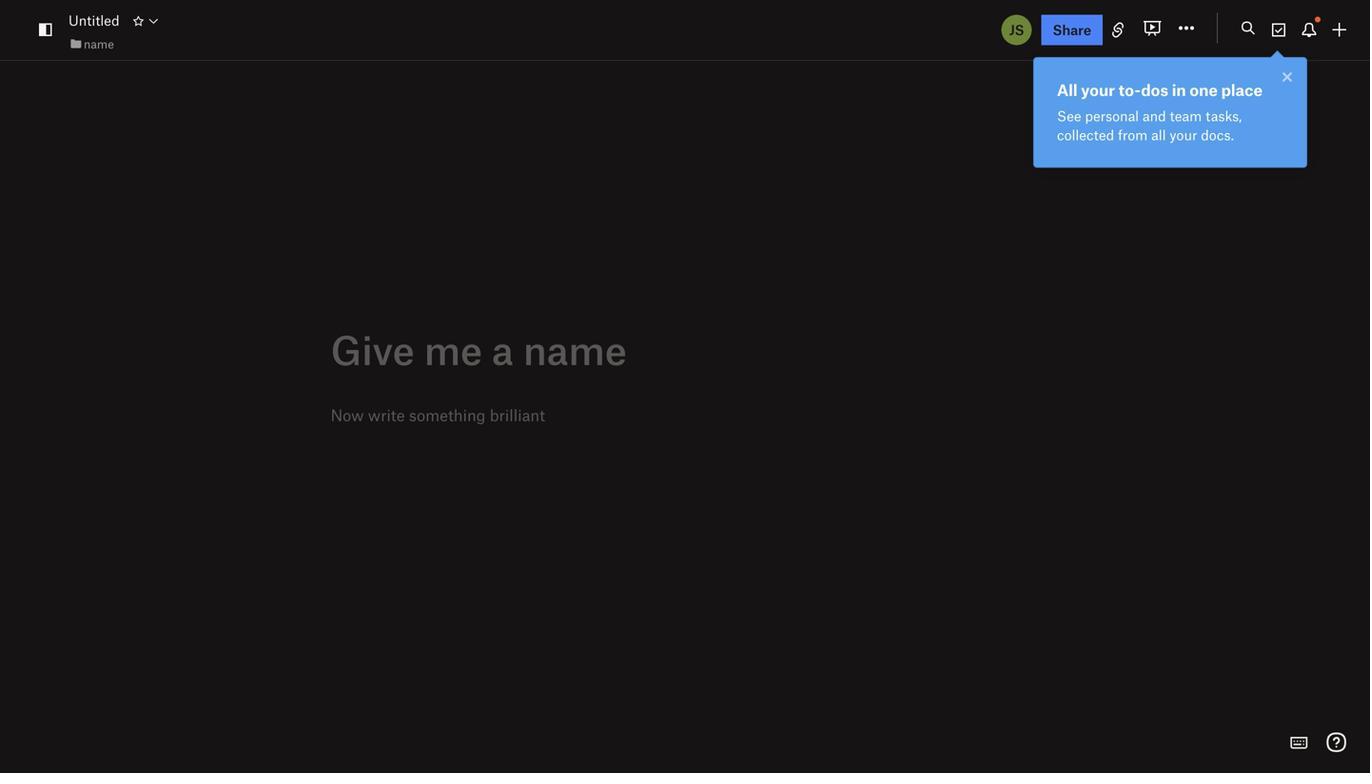 Task type: describe. For each thing, give the bounding box(es) containing it.
name
[[84, 36, 114, 51]]

to-
[[1119, 80, 1141, 99]]

overlay image
[[1276, 66, 1299, 88]]

all
[[1152, 126, 1166, 143]]

0 vertical spatial your
[[1081, 80, 1115, 99]]

all
[[1057, 80, 1078, 99]]

untitled link
[[69, 10, 120, 31]]

js button
[[1000, 13, 1034, 47]]

place
[[1222, 80, 1263, 99]]

from
[[1118, 126, 1148, 143]]

name link
[[69, 34, 114, 53]]

untitled
[[69, 12, 120, 29]]

all your to-dos in one place see personal and team tasks, collected from all your docs.
[[1057, 80, 1263, 143]]

1 horizontal spatial your
[[1170, 126, 1198, 143]]

and
[[1143, 108, 1166, 124]]

share
[[1053, 21, 1091, 38]]

close image
[[1276, 66, 1299, 88]]

personal
[[1085, 108, 1139, 124]]

team
[[1170, 108, 1202, 124]]



Task type: vqa. For each thing, say whether or not it's contained in the screenshot.
the access
no



Task type: locate. For each thing, give the bounding box(es) containing it.
dos
[[1141, 80, 1169, 99]]

0 horizontal spatial your
[[1081, 80, 1115, 99]]

collected
[[1057, 126, 1114, 143]]

heading
[[331, 327, 1040, 373]]

one
[[1190, 80, 1218, 99]]

tasks,
[[1206, 108, 1242, 124]]

js
[[1009, 21, 1024, 38]]

in
[[1172, 80, 1186, 99]]

1 vertical spatial your
[[1170, 126, 1198, 143]]

share button
[[1042, 15, 1103, 45]]

your down team
[[1170, 126, 1198, 143]]

your up personal
[[1081, 80, 1115, 99]]

see
[[1057, 108, 1082, 124]]

your
[[1081, 80, 1115, 99], [1170, 126, 1198, 143]]

docs.
[[1201, 126, 1234, 143]]



